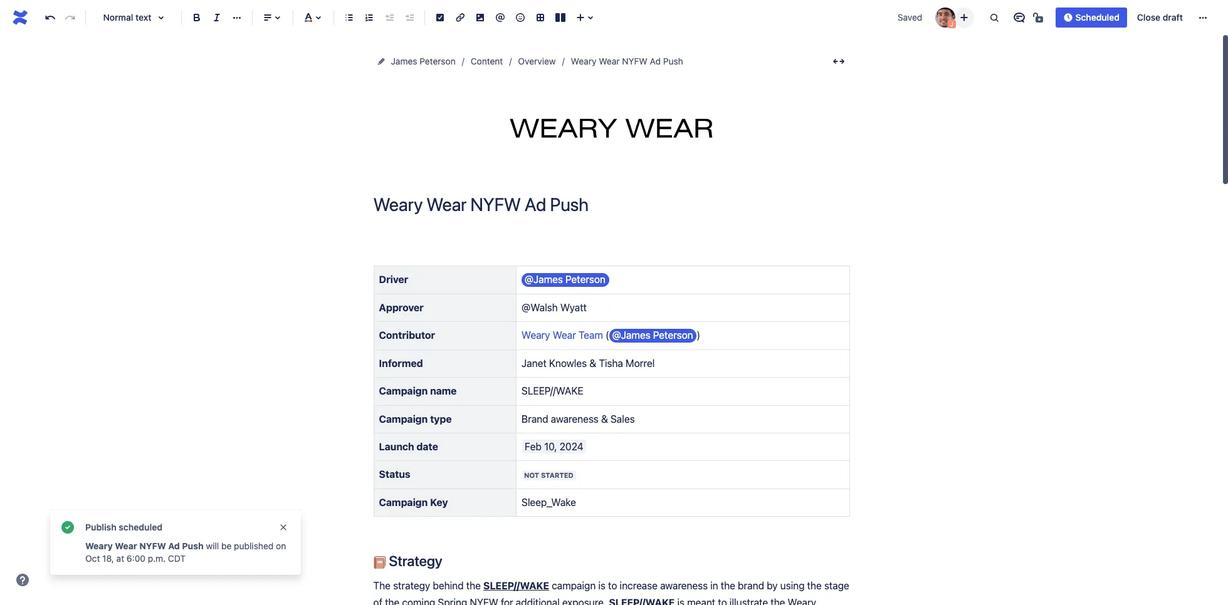 Task type: describe. For each thing, give the bounding box(es) containing it.
will
[[206, 541, 219, 552]]

feb 10, 2024
[[525, 441, 583, 453]]

the right using
[[807, 580, 822, 592]]

brand
[[738, 580, 764, 592]]

(
[[606, 330, 609, 341]]

publish
[[85, 522, 116, 533]]

campaign for campaign key
[[379, 497, 428, 508]]

0 vertical spatial push
[[663, 56, 683, 66]]

layouts image
[[553, 10, 568, 25]]

outdent ⇧tab image
[[382, 10, 397, 25]]

approver
[[379, 302, 424, 313]]

peterson for @james peterson
[[566, 274, 606, 286]]

no restrictions image
[[1032, 10, 1047, 25]]

0 vertical spatial weary wear nyfw ad push
[[571, 56, 683, 66]]

0 horizontal spatial ad
[[168, 541, 180, 552]]

will be published on oct 18, at 6:00 p.m. cdt
[[85, 541, 286, 564]]

normal text
[[103, 12, 151, 23]]

brand
[[522, 414, 548, 425]]

image
[[630, 127, 653, 137]]

behind
[[433, 580, 464, 592]]

is
[[598, 580, 606, 592]]

tisha
[[599, 358, 623, 369]]

sales
[[611, 414, 635, 425]]

2 horizontal spatial wear
[[599, 56, 620, 66]]

10,
[[544, 441, 557, 453]]

p.m.
[[148, 554, 166, 564]]

nyfw inside campaign is to increase awareness in the brand by using the stage of the coming spring nyfw for additional exposure.
[[470, 598, 498, 606]]

indent tab image
[[402, 10, 417, 25]]

& for sales
[[601, 414, 608, 425]]

scheduled button
[[1056, 8, 1127, 28]]

scheduled
[[119, 522, 163, 533]]

header
[[601, 127, 628, 137]]

knowles
[[549, 358, 587, 369]]

make page full-width image
[[831, 54, 846, 69]]

1 vertical spatial nyfw
[[139, 541, 166, 552]]

text
[[135, 12, 151, 23]]

the strategy behind the sleep//wake
[[373, 580, 549, 592]]

draft
[[1163, 12, 1183, 23]]

update
[[570, 127, 598, 137]]

success image
[[60, 520, 75, 535]]

nyfw inside the 'weary wear nyfw ad push' link
[[622, 56, 648, 66]]

0 vertical spatial weary
[[571, 56, 597, 66]]

overview
[[518, 56, 556, 66]]

launch date
[[379, 441, 438, 453]]

using
[[780, 580, 805, 592]]

of
[[373, 598, 382, 606]]

cdt
[[168, 554, 186, 564]]

informed
[[379, 358, 423, 369]]

janet
[[522, 358, 547, 369]]

18,
[[102, 554, 114, 564]]

the right in
[[721, 580, 735, 592]]

the
[[373, 580, 391, 592]]

@james peterson
[[525, 274, 606, 286]]

1 horizontal spatial @james
[[612, 330, 651, 341]]

normal text button
[[91, 4, 176, 31]]

weary wear team link
[[522, 330, 603, 341]]

key
[[430, 497, 448, 508]]

status
[[379, 469, 410, 481]]

to
[[608, 580, 617, 592]]

0 vertical spatial sleep//wake
[[522, 386, 583, 397]]

emoji image
[[513, 10, 528, 25]]

2 vertical spatial peterson
[[653, 330, 693, 341]]

close draft
[[1137, 12, 1183, 23]]

content
[[471, 56, 503, 66]]

undo ⌘z image
[[43, 10, 58, 25]]

wear inside main content area, start typing to enter text. text box
[[553, 330, 576, 341]]

started
[[541, 472, 573, 480]]

:notebook_with_decorative_cover: image
[[373, 557, 386, 570]]

dismiss image
[[278, 523, 288, 533]]

team
[[579, 330, 603, 341]]

by
[[767, 580, 778, 592]]

not
[[524, 472, 539, 480]]

campaign type
[[379, 414, 452, 425]]

ad inside the 'weary wear nyfw ad push' link
[[650, 56, 661, 66]]

link image
[[453, 10, 468, 25]]

published
[[234, 541, 274, 552]]

campaign for campaign type
[[379, 414, 428, 425]]

scheduled
[[1076, 12, 1120, 23]]

redo ⌘⇧z image
[[63, 10, 78, 25]]

1 vertical spatial sleep//wake
[[483, 580, 549, 592]]

help image
[[15, 573, 30, 588]]

publish scheduled
[[85, 522, 163, 533]]

:notebook_with_decorative_cover: image
[[373, 557, 386, 570]]

at
[[116, 554, 124, 564]]

oct
[[85, 554, 100, 564]]

weary inside main content area, start typing to enter text. text box
[[522, 330, 550, 341]]



Task type: locate. For each thing, give the bounding box(es) containing it.
bold ⌘b image
[[189, 10, 204, 25]]

1 horizontal spatial push
[[663, 56, 683, 66]]

nyfw
[[622, 56, 648, 66], [139, 541, 166, 552], [470, 598, 498, 606]]

campaign for campaign name
[[379, 386, 428, 397]]

0 horizontal spatial nyfw
[[139, 541, 166, 552]]

wear up the at
[[115, 541, 137, 552]]

3 campaign from the top
[[379, 497, 428, 508]]

brand awareness & sales
[[522, 414, 635, 425]]

update header image
[[570, 127, 653, 137]]

1 horizontal spatial &
[[601, 414, 608, 425]]

not started
[[524, 472, 573, 480]]

0 vertical spatial wear
[[599, 56, 620, 66]]

weary wear team ( @james peterson )
[[522, 330, 700, 341]]

peterson up wyatt
[[566, 274, 606, 286]]

1 horizontal spatial weary wear nyfw ad push
[[571, 56, 683, 66]]

close draft button
[[1130, 8, 1191, 28]]

0 vertical spatial awareness
[[551, 414, 599, 425]]

type
[[430, 414, 452, 425]]

0 horizontal spatial weary wear nyfw ad push
[[85, 541, 204, 552]]

weary wear nyfw ad push link
[[571, 54, 683, 69]]

0 horizontal spatial wear
[[115, 541, 137, 552]]

comment icon image
[[1012, 10, 1027, 25]]

2024
[[560, 441, 583, 453]]

coming
[[402, 598, 435, 606]]

overview link
[[518, 54, 556, 69]]

0 horizontal spatial awareness
[[551, 414, 599, 425]]

1 vertical spatial campaign
[[379, 414, 428, 425]]

2 vertical spatial weary
[[85, 541, 113, 552]]

james peterson image
[[935, 8, 955, 28]]

wear
[[599, 56, 620, 66], [553, 330, 576, 341], [115, 541, 137, 552]]

2 vertical spatial wear
[[115, 541, 137, 552]]

name
[[430, 386, 457, 397]]

1 vertical spatial push
[[182, 541, 204, 552]]

launch
[[379, 441, 414, 453]]

1 vertical spatial awareness
[[660, 580, 708, 592]]

stage
[[824, 580, 849, 592]]

mention image
[[493, 10, 508, 25]]

the
[[466, 580, 481, 592], [721, 580, 735, 592], [807, 580, 822, 592], [385, 598, 400, 606]]

2 campaign from the top
[[379, 414, 428, 425]]

sleep//wake up for
[[483, 580, 549, 592]]

& left sales
[[601, 414, 608, 425]]

1 vertical spatial weary wear nyfw ad push
[[85, 541, 204, 552]]

more image
[[1196, 10, 1211, 25]]

weary
[[571, 56, 597, 66], [522, 330, 550, 341], [85, 541, 113, 552]]

push
[[663, 56, 683, 66], [182, 541, 204, 552]]

numbered list ⌘⇧7 image
[[362, 10, 377, 25]]

1 horizontal spatial wear
[[553, 330, 576, 341]]

sleep//wake down knowles
[[522, 386, 583, 397]]

campaign
[[379, 386, 428, 397], [379, 414, 428, 425], [379, 497, 428, 508]]

& left the tisha
[[589, 358, 596, 369]]

italic ⌘i image
[[209, 10, 224, 25]]

)
[[697, 330, 700, 341]]

increase
[[620, 580, 658, 592]]

update header image button
[[566, 107, 657, 138]]

bullet list ⌘⇧8 image
[[342, 10, 357, 25]]

for
[[501, 598, 513, 606]]

weary right overview
[[571, 56, 597, 66]]

james
[[391, 56, 417, 66]]

spring
[[438, 598, 467, 606]]

action item image
[[433, 10, 448, 25]]

1 horizontal spatial peterson
[[566, 274, 606, 286]]

0 horizontal spatial weary
[[85, 541, 113, 552]]

2 vertical spatial campaign
[[379, 497, 428, 508]]

more formatting image
[[229, 10, 245, 25]]

2 horizontal spatial peterson
[[653, 330, 693, 341]]

1 horizontal spatial weary
[[522, 330, 550, 341]]

janet knowles & tisha morrel
[[522, 358, 655, 369]]

1 campaign from the top
[[379, 386, 428, 397]]

campaign key
[[379, 497, 448, 508]]

1 vertical spatial weary
[[522, 330, 550, 341]]

campaign name
[[379, 386, 457, 397]]

1 horizontal spatial ad
[[650, 56, 661, 66]]

weary wear nyfw ad push
[[571, 56, 683, 66], [85, 541, 204, 552]]

0 vertical spatial campaign
[[379, 386, 428, 397]]

james peterson link
[[391, 54, 456, 69]]

be
[[221, 541, 232, 552]]

weary up oct
[[85, 541, 113, 552]]

additional
[[516, 598, 560, 606]]

saved
[[898, 12, 923, 23]]

0 vertical spatial @james
[[525, 274, 563, 286]]

driver
[[379, 274, 408, 286]]

close
[[1137, 12, 1161, 23]]

wear left team
[[553, 330, 576, 341]]

peterson for james peterson
[[420, 56, 456, 66]]

1 vertical spatial &
[[601, 414, 608, 425]]

wear up update header image popup button
[[599, 56, 620, 66]]

confluence image
[[10, 8, 30, 28], [10, 8, 30, 28]]

@james up @walsh in the left of the page
[[525, 274, 563, 286]]

0 horizontal spatial push
[[182, 541, 204, 552]]

date
[[417, 441, 438, 453]]

campaign down informed
[[379, 386, 428, 397]]

Main content area, start typing to enter text. text field
[[366, 234, 857, 606]]

0 vertical spatial &
[[589, 358, 596, 369]]

1 horizontal spatial awareness
[[660, 580, 708, 592]]

& for tisha
[[589, 358, 596, 369]]

on
[[276, 541, 286, 552]]

morrel
[[626, 358, 655, 369]]

table image
[[533, 10, 548, 25]]

Give this page a title text field
[[373, 194, 850, 215]]

awareness inside campaign is to increase awareness in the brand by using the stage of the coming spring nyfw for additional exposure.
[[660, 580, 708, 592]]

@james right (
[[612, 330, 651, 341]]

ad
[[650, 56, 661, 66], [168, 541, 180, 552]]

normal
[[103, 12, 133, 23]]

peterson
[[420, 56, 456, 66], [566, 274, 606, 286], [653, 330, 693, 341]]

2 vertical spatial nyfw
[[470, 598, 498, 606]]

the right the "of"
[[385, 598, 400, 606]]

0 vertical spatial peterson
[[420, 56, 456, 66]]

find and replace image
[[987, 10, 1002, 25]]

0 vertical spatial ad
[[650, 56, 661, 66]]

6:00
[[127, 554, 145, 564]]

publish is scheduled for a future time image
[[1063, 13, 1073, 23]]

1 vertical spatial ad
[[168, 541, 180, 552]]

sleep//wake
[[522, 386, 583, 397], [483, 580, 549, 592]]

strategy
[[393, 580, 430, 592]]

0 horizontal spatial peterson
[[420, 56, 456, 66]]

1 horizontal spatial nyfw
[[470, 598, 498, 606]]

@walsh wyatt
[[522, 302, 587, 313]]

@james
[[525, 274, 563, 286], [612, 330, 651, 341]]

strategy
[[386, 553, 442, 570]]

campaign up launch date
[[379, 414, 428, 425]]

awareness up '2024'
[[551, 414, 599, 425]]

add image, video, or file image
[[473, 10, 488, 25]]

2 horizontal spatial nyfw
[[622, 56, 648, 66]]

peterson right james
[[420, 56, 456, 66]]

exposure.
[[562, 598, 606, 606]]

0 vertical spatial nyfw
[[622, 56, 648, 66]]

1 vertical spatial @james
[[612, 330, 651, 341]]

feb
[[525, 441, 542, 453]]

in
[[710, 580, 718, 592]]

campaign
[[552, 580, 596, 592]]

2 horizontal spatial weary
[[571, 56, 597, 66]]

awareness
[[551, 414, 599, 425], [660, 580, 708, 592]]

move this page image
[[376, 56, 386, 66]]

sleep_wake
[[522, 497, 576, 508]]

0 horizontal spatial @james
[[525, 274, 563, 286]]

campaign is to increase awareness in the brand by using the stage of the coming spring nyfw for additional exposure.
[[373, 580, 852, 606]]

peterson left )
[[653, 330, 693, 341]]

align left image
[[260, 10, 275, 25]]

campaign down the status
[[379, 497, 428, 508]]

1 vertical spatial wear
[[553, 330, 576, 341]]

james peterson
[[391, 56, 456, 66]]

invite to edit image
[[957, 10, 972, 25]]

@walsh
[[522, 302, 558, 313]]

weary up the janet
[[522, 330, 550, 341]]

wyatt
[[560, 302, 587, 313]]

the right behind
[[466, 580, 481, 592]]

1 vertical spatial peterson
[[566, 274, 606, 286]]

content link
[[471, 54, 503, 69]]

contributor
[[379, 330, 435, 341]]

0 horizontal spatial &
[[589, 358, 596, 369]]

awareness left in
[[660, 580, 708, 592]]



Task type: vqa. For each thing, say whether or not it's contained in the screenshot.


